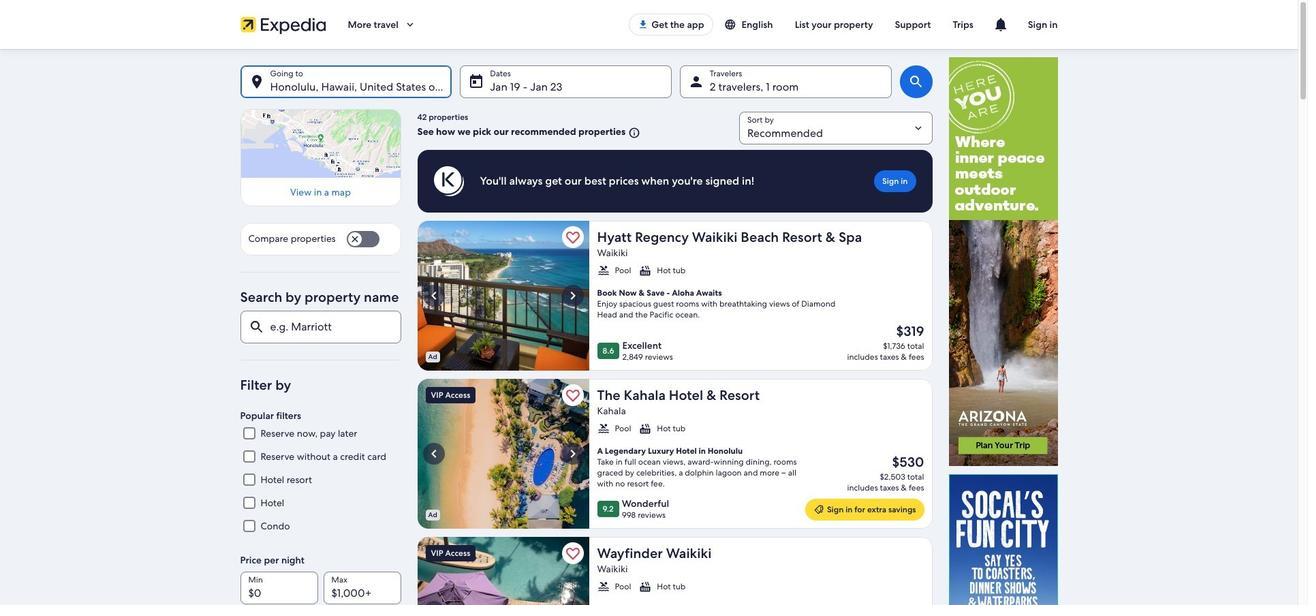 Task type: vqa. For each thing, say whether or not it's contained in the screenshot.
application
no



Task type: locate. For each thing, give the bounding box(es) containing it.
show next image for the kahala hotel & resort image
[[565, 446, 581, 462]]

$0, Minimum, Price per night text field
[[240, 572, 318, 604]]

small image
[[626, 126, 641, 139], [597, 264, 609, 277], [639, 264, 652, 277], [639, 581, 652, 593]]

$1,000 and above, Maximum, Price per night text field
[[323, 572, 401, 604]]

small image
[[724, 18, 742, 31], [597, 422, 609, 435], [639, 422, 652, 435], [597, 581, 609, 593]]

show previous image for hyatt regency waikiki beach resort & spa image
[[426, 288, 442, 304]]

beach image
[[417, 221, 589, 371]]

download the app button image
[[638, 19, 649, 30]]

more travel image
[[404, 18, 416, 31]]

property grounds image
[[417, 379, 589, 529]]

search image
[[908, 74, 924, 90]]



Task type: describe. For each thing, give the bounding box(es) containing it.
communication center icon image
[[993, 16, 1009, 33]]

static map image image
[[240, 109, 401, 178]]

leading image
[[814, 504, 824, 515]]

outdoor pool image
[[417, 537, 589, 605]]

expedia logo image
[[240, 15, 326, 34]]

show previous image for wayfinder waikiki image
[[426, 604, 442, 605]]

show previous image for the kahala hotel & resort image
[[426, 446, 442, 462]]

show next image for hyatt regency waikiki beach resort & spa image
[[565, 288, 581, 304]]

show next image for wayfinder waikiki image
[[565, 604, 581, 605]]



